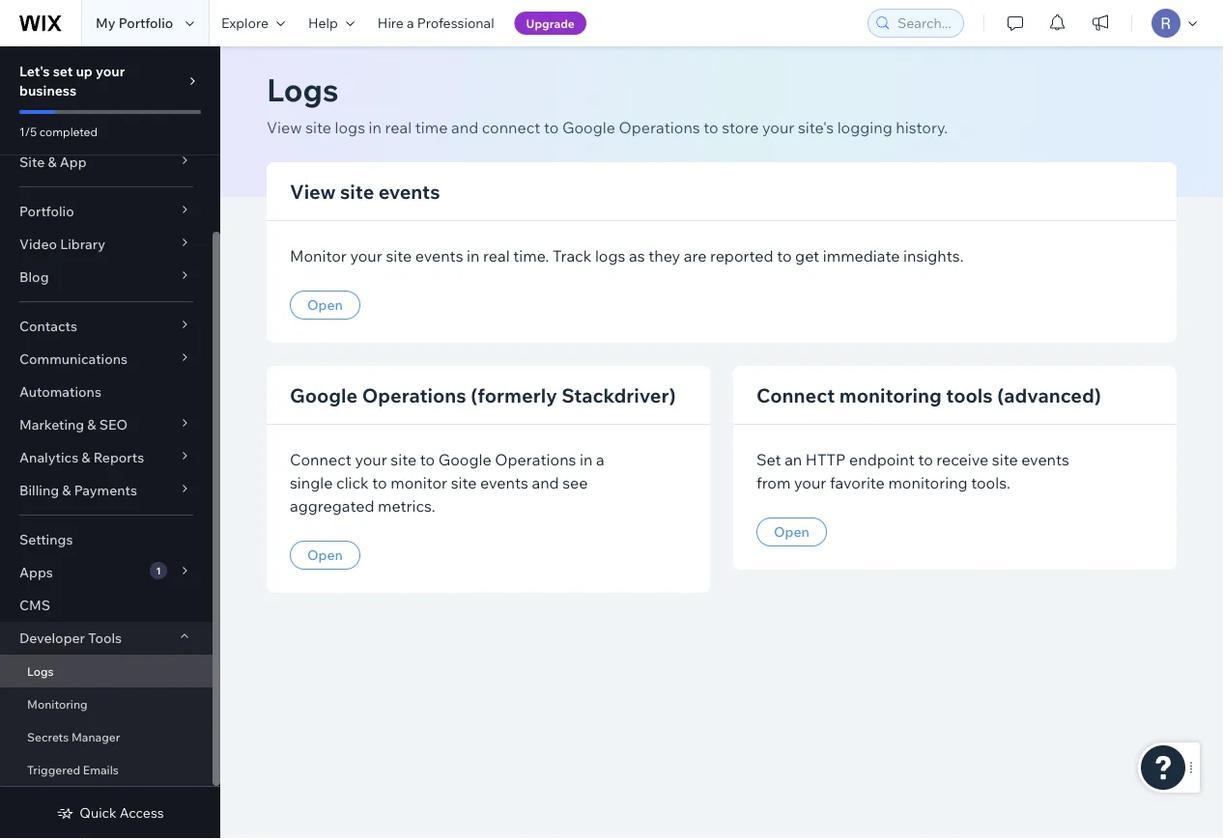 Task type: vqa. For each thing, say whether or not it's contained in the screenshot.
logs
yes



Task type: describe. For each thing, give the bounding box(es) containing it.
site inside set an http endpoint to receive site events from your favorite monitoring tools.
[[992, 450, 1018, 470]]

connect monitoring tools (advanced)
[[757, 383, 1102, 407]]

endpoint
[[850, 450, 915, 470]]

to inside set an http endpoint to receive site events from your favorite monitoring tools.
[[919, 450, 934, 470]]

professional
[[417, 14, 495, 31]]

0 vertical spatial a
[[407, 14, 414, 31]]

in for monitor
[[467, 246, 480, 266]]

history.
[[896, 118, 948, 137]]

open button for view
[[290, 291, 360, 320]]

open for view
[[307, 297, 343, 314]]

they
[[649, 246, 681, 266]]

let's
[[19, 63, 50, 80]]

in for logs
[[369, 118, 382, 137]]

connect for connect your site to google operations in a single click to monitor site events and see aggregated metrics.
[[290, 450, 352, 470]]

insights.
[[904, 246, 964, 266]]

analytics & reports
[[19, 449, 144, 466]]

time.
[[513, 246, 549, 266]]

as
[[629, 246, 645, 266]]

open link for google
[[290, 541, 360, 570]]

real for monitor
[[483, 246, 510, 266]]

1/5 completed
[[19, 124, 98, 139]]

developer tools button
[[0, 622, 213, 655]]

monitor
[[391, 474, 448, 493]]

tools
[[88, 630, 122, 647]]

analytics
[[19, 449, 78, 466]]

google inside connect your site to google operations in a single click to monitor site events and see aggregated metrics.
[[439, 450, 492, 470]]

in inside connect your site to google operations in a single click to monitor site events and see aggregated metrics.
[[580, 450, 593, 470]]

billing & payments button
[[0, 475, 213, 507]]

let's set up your business
[[19, 63, 125, 99]]

logs view site logs in real time and connect to google operations to store your site's logging history.
[[267, 70, 948, 137]]

blog
[[19, 269, 49, 286]]

set
[[53, 63, 73, 80]]

events left 'time.'
[[415, 246, 464, 266]]

and inside connect your site to google operations in a single click to monitor site events and see aggregated metrics.
[[532, 474, 559, 493]]

billing
[[19, 482, 59, 499]]

an
[[785, 450, 803, 470]]

monitoring
[[27, 697, 88, 712]]

events inside set an http endpoint to receive site events from your favorite monitoring tools.
[[1022, 450, 1070, 470]]

immediate
[[823, 246, 900, 266]]

connect
[[482, 118, 541, 137]]

marketing & seo button
[[0, 409, 213, 442]]

1 vertical spatial operations
[[362, 383, 467, 407]]

connect your site to google operations in a single click to monitor site events and see aggregated metrics.
[[290, 450, 605, 516]]

to right connect
[[544, 118, 559, 137]]

library
[[60, 236, 105, 253]]

contacts
[[19, 318, 77, 335]]

your inside logs view site logs in real time and connect to google operations to store your site's logging history.
[[763, 118, 795, 137]]

view site events
[[290, 179, 440, 203]]

emails
[[83, 763, 119, 778]]

cms
[[19, 597, 50, 614]]

track
[[553, 246, 592, 266]]

secrets manager
[[27, 730, 120, 745]]

from
[[757, 474, 791, 493]]

up
[[76, 63, 93, 80]]

monitor your site events in real time. track logs as they are reported to get immediate insights.
[[290, 246, 964, 266]]

events down the time
[[379, 179, 440, 203]]

communications
[[19, 351, 128, 368]]

(advanced)
[[998, 383, 1102, 407]]

reports
[[93, 449, 144, 466]]

secrets
[[27, 730, 69, 745]]

app
[[60, 154, 87, 171]]

quick access
[[80, 805, 164, 822]]

favorite
[[830, 474, 885, 493]]

aggregated
[[290, 497, 375, 516]]

seo
[[99, 417, 128, 434]]

triggered emails link
[[0, 754, 213, 787]]

business
[[19, 82, 77, 99]]

& for site
[[48, 154, 57, 171]]

your inside let's set up your business
[[96, 63, 125, 80]]

metrics.
[[378, 497, 436, 516]]

contacts button
[[0, 310, 213, 343]]

to left store
[[704, 118, 719, 137]]

blog button
[[0, 261, 213, 294]]

my
[[96, 14, 116, 31]]

monitoring inside set an http endpoint to receive site events from your favorite monitoring tools.
[[889, 474, 968, 493]]

store
[[722, 118, 759, 137]]

view inside logs view site logs in real time and connect to google operations to store your site's logging history.
[[267, 118, 302, 137]]

explore
[[221, 14, 269, 31]]

video library button
[[0, 228, 213, 261]]

settings
[[19, 532, 73, 549]]

payments
[[74, 482, 137, 499]]

hire a professional
[[378, 14, 495, 31]]

site
[[19, 154, 45, 171]]

google operations (formerly stackdriver)
[[290, 383, 676, 407]]

marketing & seo
[[19, 417, 128, 434]]

help
[[308, 14, 338, 31]]

billing & payments
[[19, 482, 137, 499]]

portfolio inside "popup button"
[[19, 203, 74, 220]]

1 vertical spatial logs
[[595, 246, 626, 266]]

events inside connect your site to google operations in a single click to monitor site events and see aggregated metrics.
[[480, 474, 529, 493]]

upgrade button
[[515, 12, 587, 35]]

open button for connect
[[757, 518, 827, 547]]



Task type: locate. For each thing, give the bounding box(es) containing it.
monitoring down receive
[[889, 474, 968, 493]]

triggered emails
[[27, 763, 119, 778]]

0 horizontal spatial logs
[[335, 118, 365, 137]]

and right the time
[[451, 118, 479, 137]]

automations
[[19, 384, 101, 401]]

apps
[[19, 564, 53, 581]]

2 horizontal spatial operations
[[619, 118, 700, 137]]

your
[[96, 63, 125, 80], [763, 118, 795, 137], [350, 246, 383, 266], [355, 450, 387, 470], [795, 474, 827, 493]]

0 vertical spatial logs
[[267, 70, 339, 109]]

connect up 'an'
[[757, 383, 835, 407]]

communications button
[[0, 343, 213, 376]]

and left "see"
[[532, 474, 559, 493]]

your inside set an http endpoint to receive site events from your favorite monitoring tools.
[[795, 474, 827, 493]]

1 vertical spatial a
[[596, 450, 605, 470]]

1 horizontal spatial logs
[[267, 70, 339, 109]]

1 horizontal spatial google
[[439, 450, 492, 470]]

1
[[156, 565, 161, 577]]

1 vertical spatial view
[[290, 179, 336, 203]]

in left 'time.'
[[467, 246, 480, 266]]

0 horizontal spatial logs
[[27, 665, 54, 679]]

open link
[[290, 291, 360, 320], [757, 518, 827, 547], [290, 541, 360, 570]]

connect inside connect your site to google operations in a single click to monitor site events and see aggregated metrics.
[[290, 450, 352, 470]]

1 horizontal spatial a
[[596, 450, 605, 470]]

& left reports
[[82, 449, 90, 466]]

portfolio right my
[[119, 14, 173, 31]]

& for analytics
[[82, 449, 90, 466]]

connect
[[757, 383, 835, 407], [290, 450, 352, 470]]

0 vertical spatial connect
[[757, 383, 835, 407]]

tools.
[[972, 474, 1011, 493]]

1 vertical spatial google
[[290, 383, 358, 407]]

2 vertical spatial open
[[307, 547, 343, 564]]

completed
[[39, 124, 98, 139]]

sidebar element
[[0, 46, 220, 840]]

monitoring up "endpoint" at the bottom right
[[840, 383, 942, 407]]

logs inside logs view site logs in real time and connect to google operations to store your site's logging history.
[[335, 118, 365, 137]]

upgrade
[[526, 16, 575, 30]]

and inside logs view site logs in real time and connect to google operations to store your site's logging history.
[[451, 118, 479, 137]]

0 horizontal spatial real
[[385, 118, 412, 137]]

& for billing
[[62, 482, 71, 499]]

1 vertical spatial portfolio
[[19, 203, 74, 220]]

secrets manager link
[[0, 721, 213, 754]]

set
[[757, 450, 782, 470]]

to left get
[[777, 246, 792, 266]]

logs down developer
[[27, 665, 54, 679]]

logs down help
[[267, 70, 339, 109]]

logs link
[[0, 655, 213, 688]]

open down monitor
[[307, 297, 343, 314]]

logs for logs
[[27, 665, 54, 679]]

site & app button
[[0, 146, 213, 179]]

http
[[806, 450, 846, 470]]

logging
[[838, 118, 893, 137]]

your left site's
[[763, 118, 795, 137]]

your up click
[[355, 450, 387, 470]]

1 horizontal spatial real
[[483, 246, 510, 266]]

0 vertical spatial view
[[267, 118, 302, 137]]

site's
[[798, 118, 834, 137]]

1 horizontal spatial operations
[[495, 450, 577, 470]]

google up monitor
[[439, 450, 492, 470]]

a down stackdriver)
[[596, 450, 605, 470]]

to right click
[[372, 474, 387, 493]]

0 vertical spatial real
[[385, 118, 412, 137]]

google inside logs view site logs in real time and connect to google operations to store your site's logging history.
[[562, 118, 616, 137]]

& inside 'popup button'
[[82, 449, 90, 466]]

logs inside sidebar element
[[27, 665, 54, 679]]

0 vertical spatial open
[[307, 297, 343, 314]]

developer tools
[[19, 630, 122, 647]]

video
[[19, 236, 57, 253]]

events left "see"
[[480, 474, 529, 493]]

open for google
[[307, 547, 343, 564]]

logs for logs view site logs in real time and connect to google operations to store your site's logging history.
[[267, 70, 339, 109]]

open down aggregated
[[307, 547, 343, 564]]

0 vertical spatial operations
[[619, 118, 700, 137]]

a inside connect your site to google operations in a single click to monitor site events and see aggregated metrics.
[[596, 450, 605, 470]]

0 horizontal spatial operations
[[362, 383, 467, 407]]

automations link
[[0, 376, 213, 409]]

1 vertical spatial monitoring
[[889, 474, 968, 493]]

reported
[[710, 246, 774, 266]]

1 horizontal spatial portfolio
[[119, 14, 173, 31]]

in
[[369, 118, 382, 137], [467, 246, 480, 266], [580, 450, 593, 470]]

open button for google
[[290, 541, 360, 570]]

0 vertical spatial monitoring
[[840, 383, 942, 407]]

quick access button
[[56, 805, 164, 823]]

hire a professional link
[[366, 0, 506, 46]]

0 vertical spatial logs
[[335, 118, 365, 137]]

2 horizontal spatial google
[[562, 118, 616, 137]]

1 vertical spatial connect
[[290, 450, 352, 470]]

video library
[[19, 236, 105, 253]]

in inside logs view site logs in real time and connect to google operations to store your site's logging history.
[[369, 118, 382, 137]]

google up single
[[290, 383, 358, 407]]

monitoring link
[[0, 688, 213, 721]]

1 horizontal spatial in
[[467, 246, 480, 266]]

0 horizontal spatial connect
[[290, 450, 352, 470]]

open
[[307, 297, 343, 314], [774, 524, 810, 541], [307, 547, 343, 564]]

triggered
[[27, 763, 80, 778]]

2 horizontal spatial in
[[580, 450, 593, 470]]

see
[[563, 474, 588, 493]]

connect for connect monitoring tools (advanced)
[[757, 383, 835, 407]]

monitor
[[290, 246, 347, 266]]

0 horizontal spatial google
[[290, 383, 358, 407]]

access
[[120, 805, 164, 822]]

0 horizontal spatial in
[[369, 118, 382, 137]]

open link for connect
[[757, 518, 827, 547]]

open link down monitor
[[290, 291, 360, 320]]

open link down "from" on the bottom of page
[[757, 518, 827, 547]]

& right site
[[48, 154, 57, 171]]

open button down "from" on the bottom of page
[[757, 518, 827, 547]]

0 horizontal spatial a
[[407, 14, 414, 31]]

google right connect
[[562, 118, 616, 137]]

manager
[[71, 730, 120, 745]]

0 vertical spatial and
[[451, 118, 479, 137]]

google
[[562, 118, 616, 137], [290, 383, 358, 407], [439, 450, 492, 470]]

1/5
[[19, 124, 37, 139]]

portfolio up video
[[19, 203, 74, 220]]

stackdriver)
[[562, 383, 676, 407]]

&
[[48, 154, 57, 171], [87, 417, 96, 434], [82, 449, 90, 466], [62, 482, 71, 499]]

monitoring
[[840, 383, 942, 407], [889, 474, 968, 493]]

site & app
[[19, 154, 87, 171]]

real for logs
[[385, 118, 412, 137]]

click
[[336, 474, 369, 493]]

open for connect
[[774, 524, 810, 541]]

& for marketing
[[87, 417, 96, 434]]

open down "from" on the bottom of page
[[774, 524, 810, 541]]

2 vertical spatial operations
[[495, 450, 577, 470]]

1 horizontal spatial connect
[[757, 383, 835, 407]]

& right billing
[[62, 482, 71, 499]]

& inside popup button
[[87, 417, 96, 434]]

settings link
[[0, 524, 213, 557]]

0 vertical spatial portfolio
[[119, 14, 173, 31]]

view
[[267, 118, 302, 137], [290, 179, 336, 203]]

open link down aggregated
[[290, 541, 360, 570]]

(formerly
[[471, 383, 557, 407]]

operations inside connect your site to google operations in a single click to monitor site events and see aggregated metrics.
[[495, 450, 577, 470]]

a right hire
[[407, 14, 414, 31]]

logs left as
[[595, 246, 626, 266]]

and
[[451, 118, 479, 137], [532, 474, 559, 493]]

2 vertical spatial google
[[439, 450, 492, 470]]

& left seo
[[87, 417, 96, 434]]

1 vertical spatial logs
[[27, 665, 54, 679]]

hire
[[378, 14, 404, 31]]

1 horizontal spatial logs
[[595, 246, 626, 266]]

single
[[290, 474, 333, 493]]

open button down aggregated
[[290, 541, 360, 570]]

real inside logs view site logs in real time and connect to google operations to store your site's logging history.
[[385, 118, 412, 137]]

your right monitor
[[350, 246, 383, 266]]

Search... field
[[892, 10, 958, 37]]

0 horizontal spatial portfolio
[[19, 203, 74, 220]]

portfolio
[[119, 14, 173, 31], [19, 203, 74, 220]]

help button
[[297, 0, 366, 46]]

events down (advanced)
[[1022, 450, 1070, 470]]

portfolio button
[[0, 195, 213, 228]]

quick
[[80, 805, 117, 822]]

operations up "see"
[[495, 450, 577, 470]]

real
[[385, 118, 412, 137], [483, 246, 510, 266]]

time
[[415, 118, 448, 137]]

1 vertical spatial real
[[483, 246, 510, 266]]

your down http
[[795, 474, 827, 493]]

tools
[[947, 383, 993, 407]]

a
[[407, 14, 414, 31], [596, 450, 605, 470]]

in up "see"
[[580, 450, 593, 470]]

open link for view
[[290, 291, 360, 320]]

0 horizontal spatial and
[[451, 118, 479, 137]]

open button down monitor
[[290, 291, 360, 320]]

operations
[[619, 118, 700, 137], [362, 383, 467, 407], [495, 450, 577, 470]]

operations left store
[[619, 118, 700, 137]]

your right up
[[96, 63, 125, 80]]

2 vertical spatial in
[[580, 450, 593, 470]]

0 vertical spatial in
[[369, 118, 382, 137]]

real left 'time.'
[[483, 246, 510, 266]]

set an http endpoint to receive site events from your favorite monitoring tools.
[[757, 450, 1070, 493]]

1 vertical spatial and
[[532, 474, 559, 493]]

to
[[544, 118, 559, 137], [704, 118, 719, 137], [777, 246, 792, 266], [420, 450, 435, 470], [919, 450, 934, 470], [372, 474, 387, 493]]

connect up single
[[290, 450, 352, 470]]

0 vertical spatial google
[[562, 118, 616, 137]]

cms link
[[0, 590, 213, 622]]

operations inside logs view site logs in real time and connect to google operations to store your site's logging history.
[[619, 118, 700, 137]]

get
[[796, 246, 820, 266]]

my portfolio
[[96, 14, 173, 31]]

logs up view site events
[[335, 118, 365, 137]]

site inside logs view site logs in real time and connect to google operations to store your site's logging history.
[[306, 118, 331, 137]]

your inside connect your site to google operations in a single click to monitor site events and see aggregated metrics.
[[355, 450, 387, 470]]

site
[[306, 118, 331, 137], [340, 179, 374, 203], [386, 246, 412, 266], [391, 450, 417, 470], [992, 450, 1018, 470], [451, 474, 477, 493]]

real left the time
[[385, 118, 412, 137]]

1 vertical spatial open
[[774, 524, 810, 541]]

logs
[[335, 118, 365, 137], [595, 246, 626, 266]]

are
[[684, 246, 707, 266]]

to left receive
[[919, 450, 934, 470]]

1 horizontal spatial and
[[532, 474, 559, 493]]

logs inside logs view site logs in real time and connect to google operations to store your site's logging history.
[[267, 70, 339, 109]]

to up monitor
[[420, 450, 435, 470]]

1 vertical spatial in
[[467, 246, 480, 266]]

operations up monitor
[[362, 383, 467, 407]]

in left the time
[[369, 118, 382, 137]]



